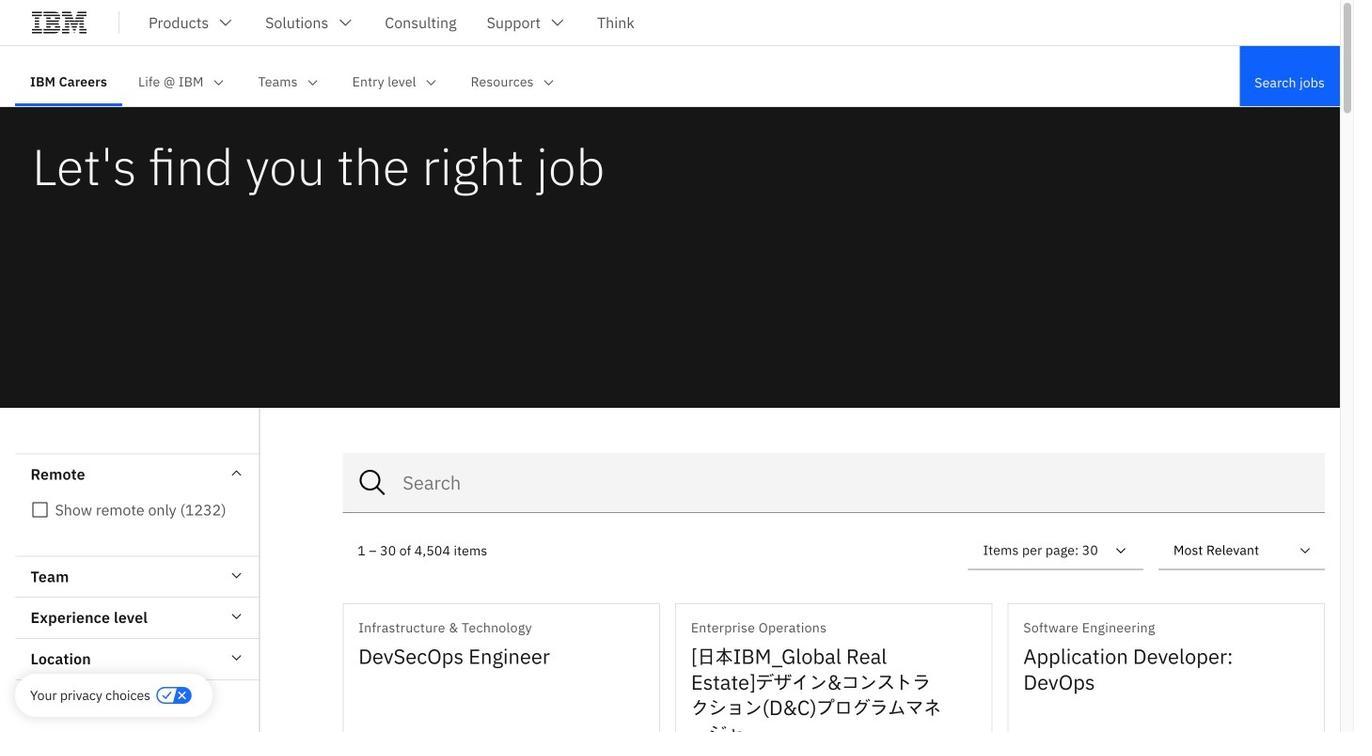Task type: describe. For each thing, give the bounding box(es) containing it.
your privacy choices element
[[30, 686, 150, 706]]



Task type: vqa. For each thing, say whether or not it's contained in the screenshot.
Your privacy choices element
yes



